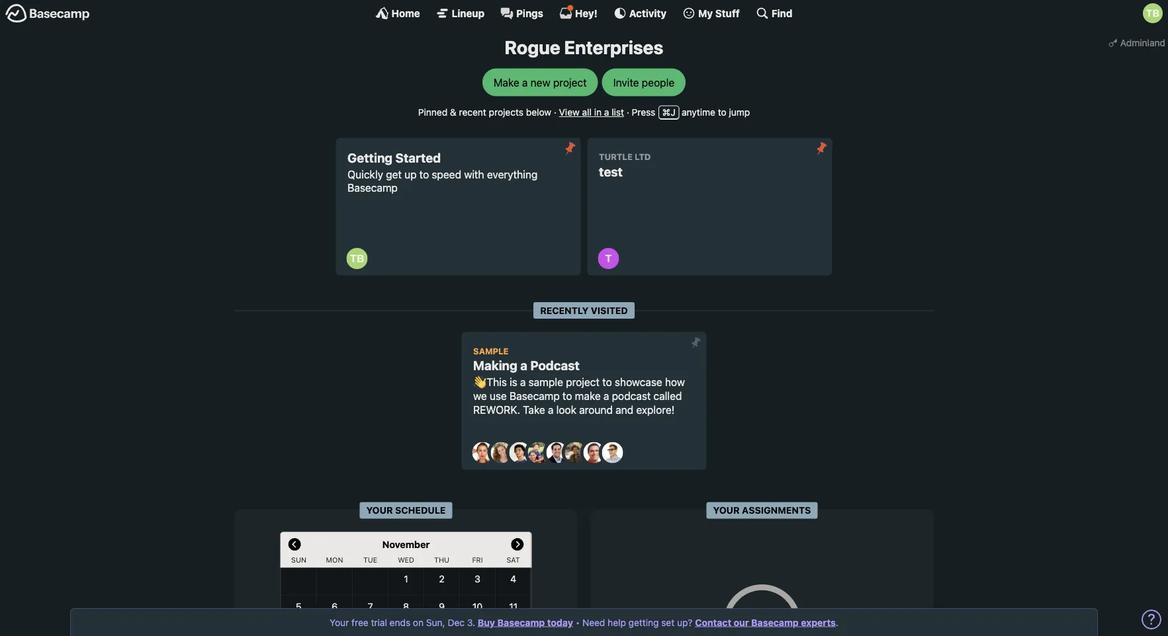 Task type: vqa. For each thing, say whether or not it's contained in the screenshot.
nicole katz icon to the right
no



Task type: locate. For each thing, give the bounding box(es) containing it.
a up around
[[603, 390, 609, 402]]

invite people
[[613, 76, 674, 89]]

help
[[608, 617, 626, 628]]

👋
[[473, 376, 484, 389]]

0 horizontal spatial ·
[[554, 107, 556, 118]]

we
[[473, 390, 487, 402]]

jump
[[729, 107, 750, 118]]

terry image
[[598, 248, 619, 269]]

everything
[[487, 168, 538, 181]]

find
[[772, 7, 792, 19]]

⌘
[[662, 107, 671, 118]]

· press
[[627, 107, 655, 118]]

1 horizontal spatial ·
[[627, 107, 629, 118]]

test
[[599, 164, 623, 179]]

a left new
[[522, 76, 528, 89]]

view
[[559, 107, 580, 118]]

· left view
[[554, 107, 556, 118]]

a right making on the bottom left of the page
[[520, 358, 527, 373]]

pinned & recent projects below · view all in a list
[[418, 107, 624, 118]]

our
[[734, 617, 749, 628]]

annie bryan image
[[472, 443, 493, 464]]

mon
[[326, 556, 343, 565]]

how
[[665, 376, 685, 389]]

press
[[632, 107, 655, 118]]

· right list
[[627, 107, 629, 118]]

rogue enterprises
[[505, 36, 663, 58]]

a
[[522, 76, 528, 89], [604, 107, 609, 118], [520, 358, 527, 373], [520, 376, 526, 389], [603, 390, 609, 402], [548, 404, 554, 416]]

up?
[[677, 617, 693, 628]]

basecamp right buy
[[497, 617, 545, 628]]

your for your assignments
[[713, 505, 740, 516]]

and
[[616, 404, 633, 416]]

basecamp right our
[[751, 617, 799, 628]]

pings
[[516, 7, 543, 19]]

switch accounts image
[[5, 3, 90, 24]]

your left "schedule"
[[366, 505, 393, 516]]

recent
[[459, 107, 486, 118]]

to up podcast
[[602, 376, 612, 389]]

None submit
[[560, 138, 581, 159], [811, 138, 832, 159], [685, 332, 706, 353], [560, 138, 581, 159], [811, 138, 832, 159], [685, 332, 706, 353]]

sun
[[291, 556, 306, 565]]

1 vertical spatial project
[[566, 376, 600, 389]]

take
[[523, 404, 545, 416]]

started
[[395, 150, 441, 165]]

jennifer young image
[[528, 443, 549, 464]]

your left the 'assignments' on the bottom of page
[[713, 505, 740, 516]]

set
[[661, 617, 674, 628]]

your
[[366, 505, 393, 516], [713, 505, 740, 516], [330, 617, 349, 628]]

schedule
[[395, 505, 446, 516]]

fri
[[472, 556, 483, 565]]

your left the free
[[330, 617, 349, 628]]

sample
[[529, 376, 563, 389]]

my stuff
[[698, 7, 740, 19]]

pinned
[[418, 107, 447, 118]]

get
[[386, 168, 402, 181]]

basecamp down quickly
[[347, 182, 398, 194]]

november
[[382, 539, 430, 551]]

podcast
[[612, 390, 651, 402]]

all
[[582, 107, 592, 118]]

activity link
[[613, 7, 666, 20]]

list
[[612, 107, 624, 118]]

a right in
[[604, 107, 609, 118]]

basecamp inside sample making a podcast 👋 this is a sample project to showcase how we use basecamp to make a podcast called rework. take a look around and explore!
[[510, 390, 560, 402]]

tim burton image
[[1143, 3, 1163, 23]]

2 horizontal spatial your
[[713, 505, 740, 516]]

tue
[[363, 556, 377, 565]]

find button
[[756, 7, 792, 20]]

•
[[576, 617, 580, 628]]

home link
[[376, 7, 420, 20]]

project
[[553, 76, 587, 89], [566, 376, 600, 389]]

recently
[[540, 305, 589, 316]]

basecamp up take
[[510, 390, 560, 402]]

project up 'make' on the bottom of the page
[[566, 376, 600, 389]]

podcast
[[530, 358, 580, 373]]

my stuff button
[[682, 7, 740, 20]]

around
[[579, 404, 613, 416]]

to inside getting started quickly get up to speed with everything basecamp
[[419, 168, 429, 181]]

·
[[554, 107, 556, 118], [627, 107, 629, 118]]

project right new
[[553, 76, 587, 89]]

main element
[[0, 0, 1168, 26]]

your free trial ends on sun, dec  3. buy basecamp today • need help getting set up? contact our basecamp experts .
[[330, 617, 838, 628]]

your assignments
[[713, 505, 811, 516]]

tim burton image
[[346, 248, 368, 269]]

enterprises
[[564, 36, 663, 58]]

to right up at the top
[[419, 168, 429, 181]]

quickly
[[347, 168, 383, 181]]

sample
[[473, 346, 509, 356]]

to left "jump"
[[718, 107, 726, 118]]

turtle
[[599, 152, 633, 162]]

to
[[718, 107, 726, 118], [419, 168, 429, 181], [602, 376, 612, 389], [563, 390, 572, 402]]

basecamp inside getting started quickly get up to speed with everything basecamp
[[347, 182, 398, 194]]

today
[[547, 617, 573, 628]]

lineup link
[[436, 7, 484, 20]]

projects
[[489, 107, 524, 118]]

1 horizontal spatial your
[[366, 505, 393, 516]]

buy basecamp today link
[[478, 617, 573, 628]]

dec
[[448, 617, 465, 628]]

basecamp
[[347, 182, 398, 194], [510, 390, 560, 402], [497, 617, 545, 628], [751, 617, 799, 628]]

pings button
[[500, 7, 543, 20]]



Task type: describe. For each thing, give the bounding box(es) containing it.
with
[[464, 168, 484, 181]]

stuff
[[715, 7, 740, 19]]

getting started quickly get up to speed with everything basecamp
[[347, 150, 538, 194]]

sat
[[507, 556, 520, 565]]

assignments
[[742, 505, 811, 516]]

rework.
[[473, 404, 520, 416]]

view all in a list link
[[559, 107, 624, 118]]

invite
[[613, 76, 639, 89]]

victor cooper image
[[602, 443, 623, 464]]

free
[[351, 617, 368, 628]]

showcase
[[615, 376, 662, 389]]

cheryl walters image
[[491, 443, 512, 464]]

rogue
[[505, 36, 560, 58]]

getting
[[628, 617, 659, 628]]

.
[[836, 617, 838, 628]]

0 vertical spatial project
[[553, 76, 587, 89]]

explore!
[[636, 404, 675, 416]]

a right is
[[520, 376, 526, 389]]

anytime
[[682, 107, 715, 118]]

adminland
[[1120, 37, 1165, 48]]

buy
[[478, 617, 495, 628]]

getting
[[347, 150, 393, 165]]

experts
[[801, 617, 836, 628]]

people
[[642, 76, 674, 89]]

jared davis image
[[509, 443, 530, 464]]

this
[[487, 376, 507, 389]]

thu
[[434, 556, 449, 565]]

is
[[510, 376, 517, 389]]

adminland link
[[1106, 33, 1168, 52]]

j
[[671, 107, 675, 118]]

&
[[450, 107, 456, 118]]

my
[[698, 7, 713, 19]]

1 · from the left
[[554, 107, 556, 118]]

josh fiske image
[[546, 443, 567, 464]]

nicole katz image
[[565, 443, 586, 464]]

new
[[531, 76, 550, 89]]

sun,
[[426, 617, 445, 628]]

in
[[594, 107, 602, 118]]

need
[[582, 617, 605, 628]]

hey! button
[[559, 5, 597, 20]]

wed
[[398, 556, 414, 565]]

look
[[556, 404, 576, 416]]

called
[[653, 390, 682, 402]]

project inside sample making a podcast 👋 this is a sample project to showcase how we use basecamp to make a podcast called rework. take a look around and explore!
[[566, 376, 600, 389]]

steve marsh image
[[583, 443, 605, 464]]

below
[[526, 107, 551, 118]]

a left look
[[548, 404, 554, 416]]

contact
[[695, 617, 731, 628]]

trial
[[371, 617, 387, 628]]

your for your schedule
[[366, 505, 393, 516]]

make a new project
[[494, 76, 587, 89]]

visited
[[591, 305, 628, 316]]

2 · from the left
[[627, 107, 629, 118]]

contact our basecamp experts link
[[695, 617, 836, 628]]

make
[[575, 390, 601, 402]]

invite people link
[[602, 69, 686, 96]]

use
[[490, 390, 507, 402]]

speed
[[432, 168, 461, 181]]

to up look
[[563, 390, 572, 402]]

make
[[494, 76, 519, 89]]

hey!
[[575, 7, 597, 19]]

ltd
[[635, 152, 651, 162]]

your schedule
[[366, 505, 446, 516]]

0 horizontal spatial your
[[330, 617, 349, 628]]

activity
[[629, 7, 666, 19]]

make a new project link
[[482, 69, 598, 96]]

3.
[[467, 617, 475, 628]]

turtle ltd test
[[599, 152, 651, 179]]

recently visited
[[540, 305, 628, 316]]

home
[[392, 7, 420, 19]]

up
[[404, 168, 417, 181]]

lineup
[[452, 7, 484, 19]]

making
[[473, 358, 517, 373]]

on
[[413, 617, 424, 628]]



